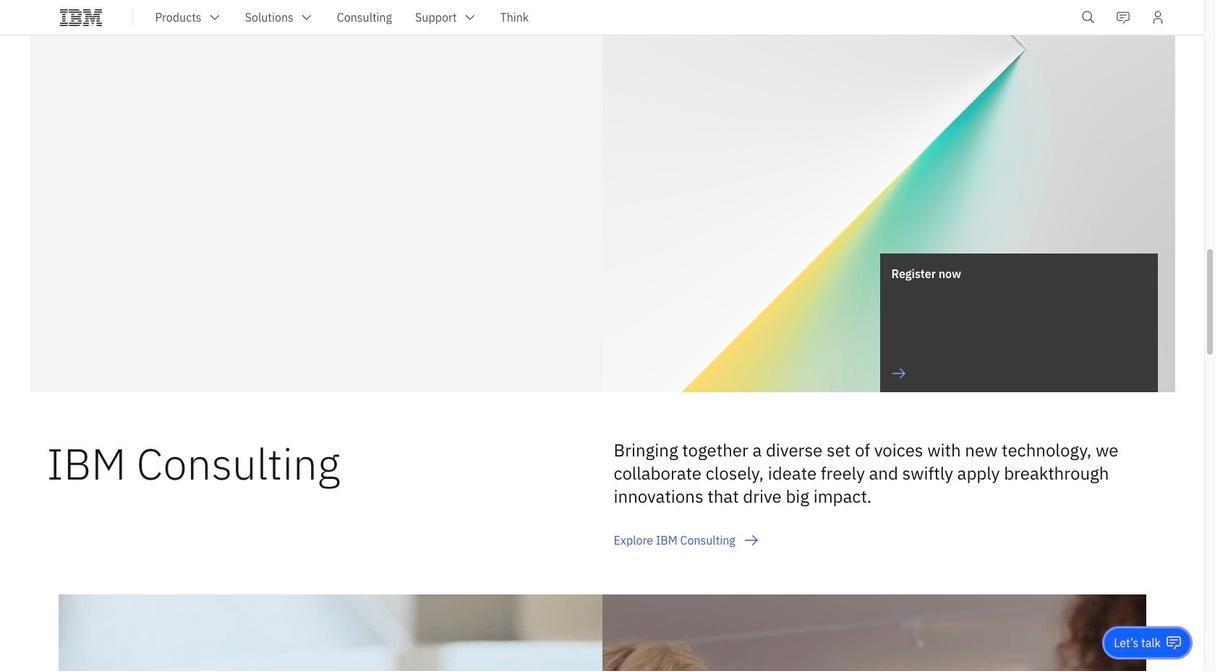 Task type: describe. For each thing, give the bounding box(es) containing it.
let's talk element
[[1114, 636, 1161, 652]]



